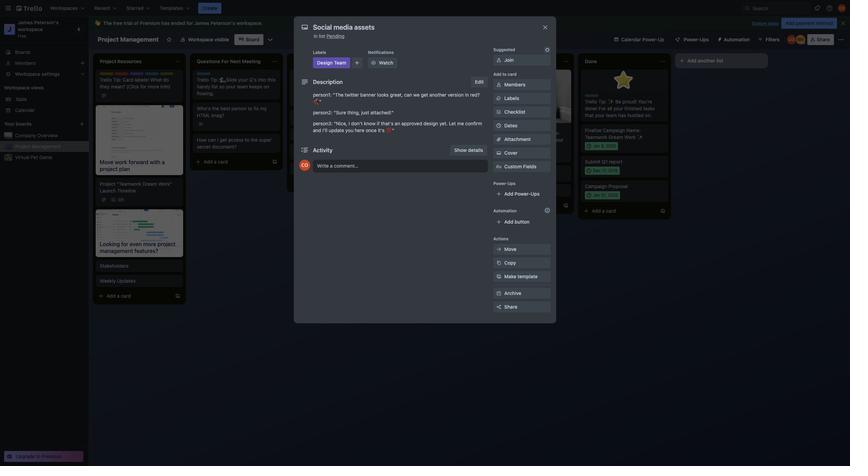 Task type: vqa. For each thing, say whether or not it's contained in the screenshot.
How can I get access to the super secret document?
yes



Task type: describe. For each thing, give the bounding box(es) containing it.
add left button
[[505, 219, 514, 225]]

to inside the who's the best person to fix my html snag?
[[248, 106, 253, 111]]

add a card button down weekly updates link
[[96, 291, 172, 302]]

add down the power-ups "button" at the top right of the page
[[688, 58, 697, 64]]

tasks inside trello tip trello tip: this is where assigned tasks live so that your team can see who's working on what and when it's due.
[[294, 84, 306, 90]]

details
[[468, 147, 483, 153]]

add board image
[[79, 121, 85, 127]]

add down jan 31, 2020 option
[[592, 208, 601, 214]]

the for who's
[[212, 106, 219, 111]]

trello inside trello tip: card labels! what do they mean? (click for more info)
[[100, 77, 112, 83]]

watch
[[379, 60, 394, 66]]

sm image for join
[[496, 57, 503, 64]]

watch button
[[368, 57, 398, 68]]

customer
[[310, 151, 331, 157]]

just
[[361, 110, 369, 116]]

0 horizontal spatial in
[[314, 33, 318, 39]]

color: orange, title: "one more step" element for freelancer
[[488, 168, 502, 171]]

teamwork
[[585, 134, 608, 140]]

boards
[[15, 49, 31, 55]]

trello tip: 🌊slide your q's into this handy list so your team keeps on flowing. link
[[197, 77, 276, 97]]

legal
[[391, 106, 403, 111]]

explore plans
[[753, 21, 779, 26]]

color: red, title: "priority" element
[[115, 72, 129, 78]]

color: orange, title: "one more step" element for curate
[[294, 146, 308, 149]]

the for sketch
[[310, 166, 318, 172]]

add a card button down jan 31, 2020
[[581, 206, 658, 217]]

trello tip trello tip: this is where assigned tasks live so that your team can see who's working on what and when it's due.
[[294, 72, 373, 103]]

1 vertical spatial christina overa (christinaovera) image
[[787, 35, 797, 44]]

1 horizontal spatial labels
[[505, 95, 519, 101]]

tip for trello tip: this is where assigned tasks live so that your team can see who's working on what and when it's due.
[[306, 72, 312, 78]]

actions
[[494, 237, 509, 242]]

free
[[18, 34, 26, 39]]

can inside the how can i get access to the super secret document?
[[208, 137, 216, 143]]

review
[[404, 106, 419, 111]]

0 notifications image
[[814, 4, 822, 12]]

it's inside trello tip trello tip: this is where assigned tasks live so that your team can see who's working on what and when it's due.
[[294, 97, 301, 103]]

1 vertical spatial members
[[505, 82, 526, 88]]

into
[[258, 77, 266, 83]]

add a card down budget approval
[[495, 203, 519, 209]]

show menu image
[[838, 36, 845, 43]]

0 horizontal spatial share button
[[494, 302, 551, 313]]

labels link
[[494, 93, 551, 104]]

1 vertical spatial automation
[[494, 209, 517, 214]]

it's inside person3: "nice, i don't know if that's an approved design yet. let me confirm and i'll update you here once it's 💯"
[[378, 128, 385, 133]]

add payment method
[[786, 20, 834, 26]]

your left q's
[[238, 77, 248, 83]]

tasks inside "trello tip: 💬for those in-between tasks that are almost done but also awaiting one last step."
[[391, 84, 403, 90]]

card down jan 31, 2020
[[606, 208, 616, 214]]

"teamy
[[319, 166, 336, 172]]

on inside trello tip trello tip: 🌊slide your q's into this handy list so your team keeps on flowing.
[[264, 84, 269, 90]]

0 horizontal spatial labels
[[313, 50, 326, 55]]

boards link
[[0, 47, 89, 58]]

jan 31, 2020
[[594, 193, 618, 198]]

social
[[391, 125, 404, 131]]

budget approval
[[488, 188, 524, 194]]

halp
[[160, 72, 169, 78]]

james peterson's workspace link
[[18, 19, 60, 32]]

upgrade
[[16, 454, 35, 460]]

card down 'add power-ups' link
[[509, 203, 519, 209]]

sm image for checklist
[[496, 109, 503, 116]]

create from template… image for the add a card button underneath document?
[[272, 159, 278, 165]]

move
[[505, 247, 517, 252]]

design team social media assets
[[391, 120, 435, 131]]

work
[[625, 134, 636, 140]]

sm image for copy
[[496, 260, 503, 267]]

report
[[609, 159, 623, 165]]

color: sky, title: "trello tip" element for trello tip: 🌊slide your q's into this handy list so your team keeps on flowing.
[[197, 72, 215, 78]]

create from template… image
[[563, 203, 569, 209]]

sm image for labels
[[496, 95, 503, 102]]

to right upgrade
[[36, 454, 41, 460]]

0 horizontal spatial ups
[[508, 181, 516, 186]]

add a card button down 'add power-ups' link
[[484, 200, 561, 211]]

done!
[[585, 106, 598, 111]]

this
[[268, 77, 276, 83]]

🌊slide
[[220, 77, 237, 83]]

power-ups inside "button"
[[684, 37, 709, 42]]

sm image for suggested
[[544, 46, 551, 53]]

can inside trello tip trello tip: this is where assigned tasks live so that your team can see who's working on what and when it's due.
[[356, 84, 364, 90]]

your down 🌊slide at the left
[[226, 84, 236, 90]]

dream inside project "teamwork dream work" launch timeline
[[143, 181, 157, 187]]

automation inside button
[[724, 37, 750, 42]]

2020 for campaign
[[606, 144, 617, 149]]

fix
[[254, 106, 259, 111]]

add another list
[[688, 58, 724, 64]]

html
[[197, 112, 210, 118]]

jan for finalize
[[594, 144, 600, 149]]

update
[[329, 128, 344, 133]]

list inside trello tip trello tip: 🌊slide your q's into this handy list so your team keeps on flowing.
[[212, 84, 218, 90]]

tip for trello tip: ✨ be proud! you're done! for all your finished tasks that your team has hustled on.
[[597, 94, 604, 99]]

your boards with 3 items element
[[4, 120, 69, 128]]

calendar for calendar
[[15, 107, 35, 113]]

design for design team
[[317, 60, 333, 66]]

in list pending
[[314, 33, 345, 39]]

list left pending link
[[319, 33, 325, 39]]

notifications
[[368, 50, 394, 55]]

jan for campaign
[[594, 193, 600, 198]]

those inside trello tip trello tip: splash those redtape- heavy issues that are slowing your team down here.
[[527, 130, 540, 136]]

game
[[39, 155, 52, 160]]

attached!"
[[371, 110, 394, 116]]

color: sky, title: "trello tip" element up more
[[145, 72, 163, 78]]

don't
[[351, 121, 363, 127]]

peterson's inside james peterson's workspace free
[[34, 19, 59, 25]]

i for can
[[217, 137, 219, 143]]

show details
[[455, 147, 483, 153]]

super
[[259, 137, 272, 143]]

0 vertical spatial workspace
[[237, 20, 261, 26]]

drafts
[[317, 132, 330, 137]]

team for redtape-
[[488, 144, 499, 150]]

your down be
[[614, 106, 624, 111]]

your down for
[[595, 112, 605, 118]]

board link
[[235, 34, 264, 45]]

media
[[406, 125, 419, 131]]

info)
[[160, 84, 170, 90]]

0 vertical spatial share button
[[808, 34, 835, 45]]

add right budget
[[505, 191, 514, 197]]

assigned
[[347, 77, 367, 83]]

team up more
[[145, 72, 155, 78]]

color: yellow, title: "copy request" element
[[100, 72, 114, 75]]

0 / 6
[[118, 197, 124, 202]]

q's
[[249, 77, 257, 83]]

flowing.
[[197, 91, 214, 96]]

add down budget
[[495, 203, 504, 209]]

cover
[[505, 150, 518, 156]]

add a card button down document?
[[193, 157, 269, 168]]

add another list button
[[676, 53, 769, 68]]

1 vertical spatial management
[[32, 144, 61, 149]]

2020 for proposal
[[608, 193, 618, 198]]

to down the join
[[503, 72, 507, 77]]

💬for
[[414, 77, 428, 83]]

card down the join
[[508, 72, 517, 77]]

dec 17, 2019
[[594, 168, 618, 173]]

1 vertical spatial premium
[[42, 454, 61, 460]]

project "teamwork dream work" launch timeline
[[100, 181, 172, 194]]

add a card for the add a card button underneath document?
[[204, 159, 228, 165]]

edit email drafts link
[[294, 131, 373, 138]]

me
[[457, 121, 464, 127]]

snag?
[[212, 112, 225, 118]]

your inside trello tip trello tip: this is where assigned tasks live so that your team can see who's working on what and when it's due.
[[332, 84, 342, 90]]

edit for edit
[[475, 79, 484, 85]]

tasks inside trello tip trello tip: ✨ be proud! you're done! for all your finished tasks that your team has hustled on.
[[644, 106, 655, 111]]

views
[[31, 85, 44, 91]]

virtual pet game link
[[15, 154, 85, 161]]

create from template… image for the add a card button underneath weekly updates link
[[175, 294, 181, 299]]

are inside "trello tip: 💬for those in-between tasks that are almost done but also awaiting one last step."
[[414, 84, 421, 90]]

workspace inside james peterson's workspace free
[[18, 26, 43, 32]]

of
[[134, 20, 139, 26]]

banner inside person1: "the twitter banner looks great, can we get another version in red? 💃🏻"
[[361, 92, 376, 98]]

primary element
[[0, 0, 851, 16]]

trello tip: card labels! what do they mean? (click for more info)
[[100, 77, 170, 90]]

they
[[100, 84, 109, 90]]

edit for edit email drafts
[[294, 132, 303, 137]]

tip: for for
[[599, 99, 607, 105]]

can inside person1: "the twitter banner looks great, can we get another version in red? 💃🏻"
[[404, 92, 412, 98]]

add down weekly
[[107, 293, 116, 299]]

0 horizontal spatial members
[[15, 60, 36, 66]]

updates
[[117, 278, 136, 284]]

ben nelson (bennelson96) image
[[796, 35, 806, 44]]

curate customer list
[[294, 151, 339, 157]]

tip: for handy
[[210, 77, 219, 83]]

awaiting
[[391, 91, 409, 96]]

boards
[[16, 121, 32, 127]]

/
[[120, 197, 121, 202]]

design for design team social media assets
[[391, 120, 405, 125]]

management inside the "board name" text field
[[120, 36, 159, 43]]

the inside the how can i get access to the super secret document?
[[251, 137, 258, 143]]

trello tip trello tip: splash those redtape- heavy issues that are slowing your team down here.
[[488, 126, 564, 150]]

"the
[[333, 92, 344, 98]]

color: sky, title: "trello tip" element for trello tip: ✨ be proud! you're done! for all your finished tasks that your team has hustled on.
[[585, 94, 604, 99]]

get inside the how can i get access to the super secret document?
[[220, 137, 227, 143]]

.
[[261, 20, 263, 26]]

budget approval link
[[488, 187, 568, 194]]

power- inside 'link'
[[643, 37, 658, 42]]

tip: inside trello tip: card labels! what do they mean? (click for more info)
[[113, 77, 122, 83]]

hustled
[[628, 112, 644, 118]]

for inside banner
[[187, 20, 193, 26]]

team for design team social media assets
[[406, 120, 417, 125]]

who's
[[294, 91, 307, 96]]

twitter
[[345, 92, 359, 98]]

0 vertical spatial members link
[[0, 58, 89, 69]]

0 vertical spatial share
[[817, 37, 830, 42]]

be
[[616, 99, 622, 105]]

0 vertical spatial premium
[[140, 20, 160, 26]]

stakeholders
[[100, 263, 129, 269]]

0 horizontal spatial has
[[162, 20, 170, 26]]

curate customer list link
[[294, 150, 373, 157]]

sketch site banner link
[[294, 116, 373, 123]]

plans
[[769, 21, 779, 26]]

see
[[365, 84, 373, 90]]

0 horizontal spatial christina overa (christinaovera) image
[[300, 160, 310, 171]]

1 horizontal spatial james
[[194, 20, 209, 26]]

access
[[228, 137, 244, 143]]

sm image for make template
[[496, 274, 503, 280]]

site
[[310, 117, 318, 122]]

in inside person1: "the twitter banner looks great, can we get another version in red? 💃🏻"
[[465, 92, 469, 98]]

add a card for the add a card button under jan 31, 2020
[[592, 208, 616, 214]]

Jan 9, 2020 checkbox
[[585, 142, 619, 150]]

card down document?
[[218, 159, 228, 165]]

card down updates
[[121, 293, 131, 299]]

card
[[123, 77, 133, 83]]



Task type: locate. For each thing, give the bounding box(es) containing it.
virtual pet game
[[15, 155, 52, 160]]

edit card image
[[466, 121, 471, 126]]

for right ended
[[187, 20, 193, 26]]

are left slowing
[[528, 137, 535, 143]]

campaign
[[603, 128, 626, 133], [585, 184, 608, 189]]

tip: up live
[[307, 77, 316, 83]]

workspace left visible
[[188, 37, 213, 42]]

peterson's up boards link on the left
[[34, 19, 59, 25]]

Write a comment text field
[[313, 160, 488, 172]]

your inside trello tip trello tip: splash those redtape- heavy issues that are slowing your team down here.
[[554, 137, 564, 143]]

for down labels!
[[141, 84, 147, 90]]

members down boards
[[15, 60, 36, 66]]

0 vertical spatial project management
[[98, 36, 159, 43]]

has left ended
[[162, 20, 170, 26]]

1 vertical spatial share
[[505, 304, 518, 310]]

christina overa (christinaovera) image down curate on the left of page
[[300, 160, 310, 171]]

1 vertical spatial it's
[[378, 128, 385, 133]]

calendar left up
[[622, 37, 641, 42]]

tip: inside trello tip trello tip: this is where assigned tasks live so that your team can see who's working on what and when it's due.
[[307, 77, 316, 83]]

can up when
[[356, 84, 364, 90]]

1
[[496, 153, 498, 158]]

Jan 31, 2020 checkbox
[[585, 191, 620, 200]]

0 horizontal spatial power-ups
[[494, 181, 516, 186]]

show details link
[[451, 145, 488, 156]]

0 horizontal spatial on
[[264, 84, 269, 90]]

0 horizontal spatial workspace
[[4, 85, 30, 91]]

get right we
[[421, 92, 428, 98]]

once
[[366, 128, 377, 133]]

in left pending link
[[314, 33, 318, 39]]

2 so from the left
[[316, 84, 321, 90]]

sm image inside move link
[[496, 246, 503, 253]]

trello
[[145, 72, 156, 78], [197, 72, 208, 78], [294, 72, 305, 78], [100, 77, 112, 83], [197, 77, 209, 83], [294, 77, 306, 83], [391, 77, 403, 83], [585, 94, 596, 99], [585, 99, 597, 105], [488, 126, 499, 131], [488, 130, 500, 136]]

sm image inside automation button
[[715, 34, 724, 44]]

so inside trello tip trello tip: this is where assigned tasks live so that your team can see who's working on what and when it's due.
[[316, 84, 321, 90]]

✨ inside trello tip trello tip: ✨ be proud! you're done! for all your finished tasks that your team has hustled on.
[[608, 99, 615, 105]]

a down weekly updates
[[117, 293, 120, 299]]

are up one
[[414, 84, 421, 90]]

sm image for automation
[[715, 34, 724, 44]]

0 vertical spatial has
[[162, 20, 170, 26]]

board
[[246, 37, 260, 42]]

checklist link
[[494, 107, 551, 118]]

1 vertical spatial banner
[[320, 117, 335, 122]]

2 vertical spatial christina overa (christinaovera) image
[[300, 160, 310, 171]]

2020 inside jan 31, 2020 option
[[608, 193, 618, 198]]

list inside "link"
[[332, 151, 339, 157]]

0 vertical spatial color: orange, title: "one more step" element
[[294, 146, 308, 149]]

1 horizontal spatial share
[[817, 37, 830, 42]]

tip inside trello tip trello tip: splash those redtape- heavy issues that are slowing your team down here.
[[500, 126, 507, 131]]

budget
[[488, 188, 504, 194]]

dream left work
[[609, 134, 624, 140]]

who's the best person to fix my html snag? link
[[197, 105, 276, 119]]

trello tip: splash those redtape- heavy issues that are slowing your team down here. link
[[488, 130, 568, 150]]

workspace inside button
[[188, 37, 213, 42]]

and left i'll
[[313, 128, 321, 133]]

team for design team
[[334, 60, 346, 66]]

edit inside button
[[475, 79, 484, 85]]

campaign inside finalize campaign name: teamwork dream work ✨
[[603, 128, 626, 133]]

"nice,
[[334, 121, 348, 127]]

those up almost
[[429, 77, 441, 83]]

0 vertical spatial and
[[346, 91, 354, 96]]

0 horizontal spatial calendar
[[15, 107, 35, 113]]

1 vertical spatial sketch
[[294, 166, 309, 172]]

tip: inside "trello tip: 💬for those in-between tasks that are almost done but also awaiting one last step."
[[405, 77, 413, 83]]

0 vertical spatial those
[[429, 77, 441, 83]]

1 vertical spatial calendar
[[15, 107, 35, 113]]

2 sketch from the top
[[294, 166, 309, 172]]

sm image for move
[[496, 246, 503, 253]]

that inside "trello tip: 💬for those in-between tasks that are almost done but also awaiting one last step."
[[404, 84, 413, 90]]

a for the add a card button under jan 31, 2020
[[602, 208, 605, 214]]

tip: up handy
[[210, 77, 219, 83]]

Dec 17, 2019 checkbox
[[585, 167, 620, 175]]

1 horizontal spatial tasks
[[391, 84, 403, 90]]

and inside trello tip trello tip: this is where assigned tasks live so that your team can see who's working on what and when it's due.
[[346, 91, 354, 96]]

i inside the how can i get access to the super secret document?
[[217, 137, 219, 143]]

team up person3: on the left top
[[309, 112, 319, 117]]

virtual
[[15, 155, 29, 160]]

team down all
[[606, 112, 617, 118]]

team inside trello tip trello tip: 🌊slide your q's into this handy list so your team keeps on flowing.
[[237, 84, 248, 90]]

sm image inside the cover link
[[496, 150, 503, 157]]

banner inside the design team sketch site banner
[[320, 117, 335, 122]]

project inside project "teamwork dream work" launch timeline
[[100, 181, 115, 187]]

1 sm image from the top
[[496, 81, 503, 88]]

your up what
[[332, 84, 342, 90]]

3 sm image from the top
[[496, 246, 503, 253]]

0 horizontal spatial i
[[217, 137, 219, 143]]

1 vertical spatial in
[[465, 92, 469, 98]]

2 vertical spatial can
[[208, 137, 216, 143]]

team inside 'design team social media assets'
[[406, 120, 417, 125]]

add inside button
[[786, 20, 795, 26]]

tip for trello tip: 🌊slide your q's into this handy list so your team keeps on flowing.
[[209, 72, 215, 78]]

has down finished
[[619, 112, 627, 118]]

sm image
[[715, 34, 724, 44], [544, 46, 551, 53], [496, 57, 503, 64], [370, 59, 377, 66], [496, 95, 503, 102], [496, 150, 503, 157], [496, 274, 503, 280], [496, 290, 503, 297]]

person3:
[[313, 121, 333, 127]]

💃🏻"
[[313, 99, 322, 105]]

add right edit button
[[494, 72, 502, 77]]

on inside trello tip trello tip: this is where assigned tasks live so that your team can see who's working on what and when it's due.
[[327, 91, 333, 96]]

2020 inside jan 9, 2020 option
[[606, 144, 617, 149]]

0 horizontal spatial banner
[[320, 117, 335, 122]]

tasks up "on."
[[644, 106, 655, 111]]

1 horizontal spatial are
[[528, 137, 535, 143]]

1 vertical spatial are
[[528, 137, 535, 143]]

archive
[[505, 291, 522, 296]]

✨ inside finalize campaign name: teamwork dream work ✨
[[638, 134, 644, 140]]

sm image
[[496, 81, 503, 88], [496, 109, 503, 116], [496, 246, 503, 253], [496, 260, 503, 267]]

tip: for live
[[307, 77, 316, 83]]

project for project management link
[[15, 144, 31, 149]]

2 jan from the top
[[594, 193, 600, 198]]

2 horizontal spatial the
[[310, 166, 318, 172]]

color: sky, title: "trello tip" element for trello tip: this is where assigned tasks live so that your team can see who's working on what and when it's due.
[[294, 72, 312, 78]]

sm image left the join
[[496, 57, 503, 64]]

calendar for calendar power-up
[[622, 37, 641, 42]]

1 vertical spatial those
[[527, 130, 540, 136]]

proud!
[[623, 99, 637, 105]]

banner containing 👋
[[89, 16, 851, 30]]

that inside trello tip trello tip: splash those redtape- heavy issues that are slowing your team down here.
[[518, 137, 526, 143]]

campaign proposal
[[585, 184, 628, 189]]

due.
[[302, 97, 312, 103]]

can left we
[[404, 92, 412, 98]]

31,
[[602, 193, 607, 198]]

finished
[[625, 106, 642, 111]]

tasks
[[294, 84, 306, 90], [391, 84, 403, 90], [644, 106, 655, 111]]

sm image inside join link
[[496, 57, 503, 64]]

finalize
[[585, 128, 602, 133]]

wave image
[[94, 20, 101, 26]]

the inside the who's the best person to fix my html snag?
[[212, 106, 219, 111]]

sm image down add to card
[[496, 81, 503, 88]]

2 sm image from the top
[[496, 109, 503, 116]]

sm image for cover
[[496, 150, 503, 157]]

project up launch
[[100, 181, 115, 187]]

1 vertical spatial labels
[[505, 95, 519, 101]]

0 horizontal spatial project management
[[15, 144, 61, 149]]

0 horizontal spatial and
[[313, 128, 321, 133]]

management down of
[[120, 36, 159, 43]]

color: sky, title: "trello tip" element
[[145, 72, 163, 78], [197, 72, 215, 78], [294, 72, 312, 78], [585, 94, 604, 99], [488, 126, 507, 131]]

star or unstar board image
[[166, 37, 172, 42]]

that inside trello tip trello tip: ✨ be proud! you're done! for all your finished tasks that your team has hustled on.
[[585, 112, 594, 118]]

project for project "teamwork dream work" launch timeline link
[[100, 181, 115, 187]]

priority
[[115, 72, 129, 78]]

a for the add a card button underneath document?
[[214, 159, 217, 165]]

project inside the "board name" text field
[[98, 36, 119, 43]]

banner down see
[[361, 92, 376, 98]]

power-ups up budget approval
[[494, 181, 516, 186]]

james up workspace visible button
[[194, 20, 209, 26]]

6
[[121, 197, 124, 202]]

list
[[319, 33, 325, 39], [717, 58, 724, 64], [212, 84, 218, 90], [332, 151, 339, 157]]

create from template… image for the add a card button under jan 31, 2020
[[661, 209, 666, 214]]

project management inside project management link
[[15, 144, 61, 149]]

1 horizontal spatial dream
[[609, 134, 624, 140]]

management
[[120, 36, 159, 43], [32, 144, 61, 149]]

1 horizontal spatial christina overa (christinaovera) image
[[787, 35, 797, 44]]

1 vertical spatial and
[[313, 128, 321, 133]]

down
[[501, 144, 513, 150]]

2 horizontal spatial can
[[404, 92, 412, 98]]

sketch inside the design team sketch site banner
[[294, 117, 309, 122]]

name:
[[627, 128, 641, 133]]

0 vertical spatial members
[[15, 60, 36, 66]]

1 horizontal spatial another
[[698, 58, 716, 64]]

those
[[429, 77, 441, 83], [527, 130, 540, 136]]

1 sketch from the top
[[294, 117, 309, 122]]

add a card button
[[193, 157, 269, 168], [484, 200, 561, 211], [581, 206, 658, 217], [96, 291, 172, 302]]

slowing
[[536, 137, 553, 143]]

trello inside "trello tip: 💬for those in-between tasks that are almost done but also awaiting one last step."
[[391, 77, 403, 83]]

a for the add a card button underneath weekly updates link
[[117, 293, 120, 299]]

0 horizontal spatial tasks
[[294, 84, 306, 90]]

list inside button
[[717, 58, 724, 64]]

power-ups
[[684, 37, 709, 42], [494, 181, 516, 186]]

9,
[[602, 144, 605, 149]]

i
[[349, 121, 350, 127], [217, 137, 219, 143]]

for inside trello tip: card labels! what do they mean? (click for more info)
[[141, 84, 147, 90]]

1 horizontal spatial share button
[[808, 34, 835, 45]]

0 vertical spatial in
[[314, 33, 318, 39]]

sm image inside checklist link
[[496, 109, 503, 116]]

one
[[411, 91, 419, 96]]

1 vertical spatial power-ups
[[494, 181, 516, 186]]

add a card down weekly updates
[[107, 293, 131, 299]]

1 vertical spatial campaign
[[585, 184, 608, 189]]

0 vertical spatial dream
[[609, 134, 624, 140]]

that up one
[[404, 84, 413, 90]]

best
[[221, 106, 230, 111]]

✨ up all
[[608, 99, 615, 105]]

payment
[[796, 20, 815, 26]]

to left the fix
[[248, 106, 253, 111]]

tip: inside trello tip trello tip: splash those redtape- heavy issues that are slowing your team down here.
[[502, 130, 510, 136]]

add down the secret on the top left of page
[[204, 159, 213, 165]]

0 vertical spatial the
[[212, 106, 219, 111]]

project inside project management link
[[15, 144, 31, 149]]

thing,
[[348, 110, 360, 116]]

i inside person3: "nice, i don't know if that's an approved design yet. let me confirm and i'll update you here once it's 💯"
[[349, 121, 350, 127]]

campaign up jan 31, 2020 option
[[585, 184, 608, 189]]

calendar down table
[[15, 107, 35, 113]]

freelancer
[[488, 173, 512, 178]]

1 vertical spatial 2020
[[608, 193, 618, 198]]

another inside person1: "the twitter banner looks great, can we get another version in red? 💃🏻"
[[430, 92, 447, 98]]

that down done! on the top
[[585, 112, 594, 118]]

1 horizontal spatial for
[[187, 20, 193, 26]]

i up you
[[349, 121, 350, 127]]

0
[[118, 197, 120, 202]]

priority design team
[[115, 72, 155, 78]]

project management down the company overview
[[15, 144, 61, 149]]

1 horizontal spatial power-ups
[[684, 37, 709, 42]]

team inside trello tip trello tip: ✨ be proud! you're done! for all your finished tasks that your team has hustled on.
[[606, 112, 617, 118]]

None text field
[[310, 21, 535, 34]]

that inside trello tip trello tip: this is where assigned tasks live so that your team can see who's working on what and when it's due.
[[322, 84, 331, 90]]

1 horizontal spatial calendar
[[622, 37, 641, 42]]

1 horizontal spatial premium
[[140, 20, 160, 26]]

1 vertical spatial on
[[327, 91, 333, 96]]

splash
[[511, 130, 526, 136]]

i'll
[[323, 128, 328, 133]]

the left the "teamy
[[310, 166, 318, 172]]

j
[[8, 25, 12, 33]]

1 vertical spatial another
[[430, 92, 447, 98]]

share
[[817, 37, 830, 42], [505, 304, 518, 310]]

design inside 'design team social media assets'
[[391, 120, 405, 125]]

sm image inside labels link
[[496, 95, 503, 102]]

workspace for workspace views
[[4, 85, 30, 91]]

0 vertical spatial calendar
[[622, 37, 641, 42]]

members link up labels link
[[494, 79, 551, 90]]

power- inside "button"
[[684, 37, 700, 42]]

dream inside finalize campaign name: teamwork dream work ✨
[[609, 134, 624, 140]]

so inside trello tip trello tip: 🌊slide your q's into this handy list so your team keeps on flowing.
[[219, 84, 225, 90]]

what
[[150, 77, 162, 83]]

team for q's
[[237, 84, 248, 90]]

tip: up "issues"
[[502, 130, 510, 136]]

it's down if
[[378, 128, 385, 133]]

step.
[[429, 91, 440, 96]]

another inside button
[[698, 58, 716, 64]]

those inside "trello tip: 💬for those in-between tasks that are almost done but also awaiting one last step."
[[429, 77, 441, 83]]

on down into
[[264, 84, 269, 90]]

sm image inside archive link
[[496, 290, 503, 297]]

team inside trello tip trello tip: this is where assigned tasks live so that your team can see who's working on what and when it's due.
[[343, 84, 354, 90]]

trello tip: 💬for those in-between tasks that are almost done but also awaiting one last step. link
[[391, 77, 470, 97]]

team inside trello tip trello tip: splash those redtape- heavy issues that are slowing your team down here.
[[488, 144, 499, 150]]

labels up the design team
[[313, 50, 326, 55]]

edit button
[[471, 77, 488, 88]]

sm image for watch
[[370, 59, 377, 66]]

members link down boards
[[0, 58, 89, 69]]

calendar link
[[15, 107, 85, 114]]

the
[[212, 106, 219, 111], [251, 137, 258, 143], [310, 166, 318, 172]]

pet
[[31, 155, 38, 160]]

dec
[[594, 168, 601, 173]]

sketch down curate on the left of page
[[294, 166, 309, 172]]

0 vertical spatial it's
[[294, 97, 301, 103]]

cover link
[[494, 148, 551, 159]]

your boards
[[4, 121, 32, 127]]

work"
[[159, 181, 172, 187]]

tip: up mean?
[[113, 77, 122, 83]]

open information menu image
[[827, 5, 834, 12]]

and right what
[[346, 91, 354, 96]]

project management inside the "board name" text field
[[98, 36, 159, 43]]

Search field
[[751, 3, 811, 13]]

1 horizontal spatial and
[[346, 91, 354, 96]]

1 vertical spatial for
[[141, 84, 147, 90]]

a down budget approval
[[505, 203, 508, 209]]

0 vertical spatial for
[[187, 20, 193, 26]]

contracts
[[513, 173, 534, 178]]

1 horizontal spatial it's
[[378, 128, 385, 133]]

christina overa (christinaovera) image
[[838, 4, 847, 12], [787, 35, 797, 44], [300, 160, 310, 171]]

1 vertical spatial workspace
[[18, 26, 43, 32]]

1 vertical spatial i
[[217, 137, 219, 143]]

banner
[[89, 16, 851, 30]]

0 horizontal spatial workspace
[[18, 26, 43, 32]]

tip inside trello tip trello tip: 🌊slide your q's into this handy list so your team keeps on flowing.
[[209, 72, 215, 78]]

sketch the "teamy dreamy" font link
[[294, 165, 373, 172]]

create button
[[198, 3, 222, 14]]

it's
[[294, 97, 301, 103], [378, 128, 385, 133]]

filters button
[[756, 34, 782, 45]]

person2: "sure thing, just attached!"
[[313, 110, 394, 116]]

0 vertical spatial power-ups
[[684, 37, 709, 42]]

1 vertical spatial can
[[404, 92, 412, 98]]

company
[[15, 133, 36, 138]]

workspace for workspace visible
[[188, 37, 213, 42]]

assets
[[420, 125, 435, 131]]

1 horizontal spatial edit
[[475, 79, 484, 85]]

2 vertical spatial ups
[[531, 191, 540, 197]]

0 vertical spatial christina overa (christinaovera) image
[[838, 4, 847, 12]]

1 horizontal spatial banner
[[361, 92, 376, 98]]

sm image inside make template link
[[496, 274, 503, 280]]

color: orange, title: "one more step" element up freelancer
[[488, 168, 502, 171]]

1 horizontal spatial peterson's
[[211, 20, 235, 26]]

christina overa (christinaovera) image right open information menu icon
[[838, 4, 847, 12]]

on.
[[645, 112, 652, 118]]

the
[[103, 20, 112, 26]]

james inside james peterson's workspace free
[[18, 19, 33, 25]]

that down is
[[322, 84, 331, 90]]

0 vertical spatial sketch
[[294, 117, 309, 122]]

0 horizontal spatial dream
[[143, 181, 157, 187]]

0 vertical spatial 2020
[[606, 144, 617, 149]]

team up the twitter
[[343, 84, 354, 90]]

workspace up board link
[[237, 20, 261, 26]]

another down the power-ups "button" at the top right of the page
[[698, 58, 716, 64]]

how can i get access to the super secret document?
[[197, 137, 272, 150]]

person1:
[[313, 92, 332, 98]]

2020 right 9,
[[606, 144, 617, 149]]

1 horizontal spatial so
[[316, 84, 321, 90]]

1 horizontal spatial workspace
[[237, 20, 261, 26]]

0 horizontal spatial management
[[32, 144, 61, 149]]

create from template… image
[[466, 150, 472, 155], [272, 159, 278, 165], [661, 209, 666, 214], [175, 294, 181, 299]]

0 horizontal spatial those
[[429, 77, 441, 83]]

has inside trello tip trello tip: ✨ be proud! you're done! for all your finished tasks that your team has hustled on.
[[619, 112, 627, 118]]

4 sm image from the top
[[496, 260, 503, 267]]

to inside the how can i get access to the super secret document?
[[245, 137, 249, 143]]

add a card for the add a card button underneath weekly updates link
[[107, 293, 131, 299]]

tip: inside trello tip trello tip: 🌊slide your q's into this handy list so your team keeps on flowing.
[[210, 77, 219, 83]]

dream left work"
[[143, 181, 157, 187]]

team inside the design team sketch site banner
[[309, 112, 319, 117]]

tip inside trello tip trello tip: ✨ be proud! you're done! for all your finished tasks that your team has hustled on.
[[597, 94, 604, 99]]

sketch the "teamy dreamy" font
[[294, 166, 367, 172]]

0 horizontal spatial another
[[430, 92, 447, 98]]

0 vertical spatial labels
[[313, 50, 326, 55]]

1 horizontal spatial has
[[619, 112, 627, 118]]

workspace up table
[[4, 85, 30, 91]]

0 horizontal spatial james
[[18, 19, 33, 25]]

approval
[[505, 188, 524, 194]]

sm image up add another list button
[[715, 34, 724, 44]]

1 horizontal spatial automation
[[724, 37, 750, 42]]

Board name text field
[[94, 34, 162, 45]]

sm image left copy
[[496, 260, 503, 267]]

share button down method at the top of the page
[[808, 34, 835, 45]]

sm image up join link at the top right
[[544, 46, 551, 53]]

1 horizontal spatial members link
[[494, 79, 551, 90]]

0 vertical spatial another
[[698, 58, 716, 64]]

1 horizontal spatial those
[[527, 130, 540, 136]]

0 vertical spatial workspace
[[188, 37, 213, 42]]

almost
[[422, 84, 437, 90]]

sm image left archive
[[496, 290, 503, 297]]

add power-ups link
[[494, 189, 551, 200]]

team up where
[[334, 60, 346, 66]]

tip: inside trello tip trello tip: ✨ be proud! you're done! for all your finished tasks that your team has hustled on.
[[599, 99, 607, 105]]

so
[[219, 84, 225, 90], [316, 84, 321, 90]]

sm image inside the copy link
[[496, 260, 503, 267]]

0 horizontal spatial are
[[414, 84, 421, 90]]

1 vertical spatial dream
[[143, 181, 157, 187]]

sm image left checklist at the right top
[[496, 109, 503, 116]]

1 vertical spatial project
[[15, 144, 31, 149]]

1 vertical spatial jan
[[594, 193, 600, 198]]

ups up approval
[[508, 181, 516, 186]]

custom
[[505, 164, 522, 170]]

sm image for archive
[[496, 290, 503, 297]]

i for "nice,
[[349, 121, 350, 127]]

premium right upgrade
[[42, 454, 61, 460]]

sm image for members
[[496, 81, 503, 88]]

banner down "person2:"
[[320, 117, 335, 122]]

design inside the design team sketch site banner
[[294, 112, 308, 117]]

color: sky, title: "trello tip" element up done! on the top
[[585, 94, 604, 99]]

1 vertical spatial workspace
[[4, 85, 30, 91]]

another down done on the top of the page
[[430, 92, 447, 98]]

1 vertical spatial has
[[619, 112, 627, 118]]

automation button
[[715, 34, 755, 45]]

team left keeps
[[237, 84, 248, 90]]

members down add to card
[[505, 82, 526, 88]]

0 horizontal spatial edit
[[294, 132, 303, 137]]

your
[[4, 121, 15, 127]]

add a card
[[204, 159, 228, 165], [495, 203, 519, 209], [592, 208, 616, 214], [107, 293, 131, 299]]

1 vertical spatial get
[[220, 137, 227, 143]]

ups inside "button"
[[700, 37, 709, 42]]

0 horizontal spatial automation
[[494, 209, 517, 214]]

get inside person1: "the twitter banner looks great, can we get another version in red? 💃🏻"
[[421, 92, 428, 98]]

1 so from the left
[[219, 84, 225, 90]]

1 jan from the top
[[594, 144, 600, 149]]

tip inside trello tip trello tip: this is where assigned tasks live so that your team can see who's working on what and when it's due.
[[306, 72, 312, 78]]

tasks up awaiting
[[391, 84, 403, 90]]

share down archive
[[505, 304, 518, 310]]

when
[[355, 91, 367, 96]]

trello tip: card labels! what do they mean? (click for more info) link
[[100, 77, 179, 90]]

and inside person3: "nice, i don't know if that's an approved design yet. let me confirm and i'll update you here once it's 💯"
[[313, 128, 321, 133]]

project "teamwork dream work" launch timeline link
[[100, 181, 179, 195]]

customize views image
[[267, 36, 274, 43]]

team right an
[[406, 120, 417, 125]]

design team sketch site banner
[[294, 112, 335, 122]]

search image
[[745, 5, 751, 11]]

attachment
[[505, 136, 531, 142]]

design for design team sketch site banner
[[294, 112, 308, 117]]

team for where
[[343, 84, 354, 90]]

tip: for that
[[502, 130, 510, 136]]

0 horizontal spatial get
[[220, 137, 227, 143]]

power-ups up 'add another list'
[[684, 37, 709, 42]]

0 vertical spatial edit
[[475, 79, 484, 85]]

tasks up who's
[[294, 84, 306, 90]]

sm image inside watch button
[[370, 59, 377, 66]]

calendar inside 'link'
[[622, 37, 641, 42]]

color: sky, title: "trello tip" element up handy
[[197, 72, 215, 78]]

color: orange, title: "one more step" element
[[294, 146, 308, 149], [488, 168, 502, 171]]

are inside trello tip trello tip: splash those redtape- heavy issues that are slowing your team down here.
[[528, 137, 535, 143]]

share down method at the top of the page
[[817, 37, 830, 42]]

color: sky, title: "trello tip" element up live
[[294, 72, 312, 78]]

0 vertical spatial on
[[264, 84, 269, 90]]

color: sky, title: "trello tip" element for trello tip: splash those redtape- heavy issues that are slowing your team down here.
[[488, 126, 507, 131]]

so down 🌊slide at the left
[[219, 84, 225, 90]]

freelancer contracts
[[488, 173, 534, 178]]

color: purple, title: "design team" element
[[313, 57, 351, 68], [130, 72, 155, 78], [294, 112, 319, 117], [391, 120, 417, 125]]

team for design team sketch site banner
[[309, 112, 319, 117]]

where
[[333, 77, 346, 83]]

looks
[[377, 92, 389, 98]]

team down heavy
[[488, 144, 499, 150]]

1 horizontal spatial ups
[[531, 191, 540, 197]]

color: lime, title: "halp" element
[[160, 72, 174, 78]]



